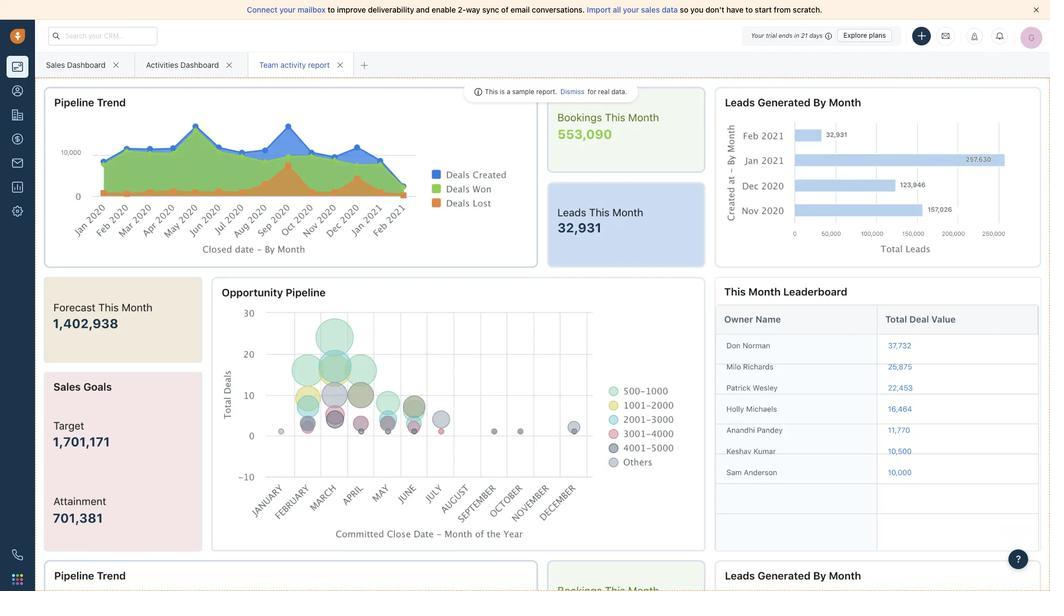 Task type: describe. For each thing, give the bounding box(es) containing it.
freshworks switcher image
[[12, 574, 23, 585]]

have
[[727, 5, 744, 14]]

dashboard for sales dashboard
[[67, 60, 106, 69]]

this is a sample report. dismiss for real data.
[[485, 88, 627, 96]]

phone element
[[7, 544, 28, 566]]

so
[[680, 5, 689, 14]]

team activity report
[[260, 60, 330, 69]]

import
[[587, 5, 611, 14]]

conversations.
[[532, 5, 585, 14]]

is
[[500, 88, 505, 96]]

sales
[[46, 60, 65, 69]]

Search your CRM... text field
[[48, 27, 158, 45]]

team
[[260, 60, 279, 69]]

close image
[[1034, 7, 1040, 13]]

activity
[[281, 60, 306, 69]]

1 your from the left
[[280, 5, 296, 14]]

a
[[507, 88, 511, 96]]

explore
[[844, 31, 868, 39]]

enable
[[432, 5, 456, 14]]

2 to from the left
[[746, 5, 753, 14]]

data.
[[612, 88, 627, 96]]

days
[[810, 32, 823, 39]]

connect
[[247, 5, 278, 14]]

for
[[588, 88, 597, 96]]

plans
[[870, 31, 887, 39]]

deliverability
[[368, 5, 414, 14]]

sales
[[642, 5, 660, 14]]

dismiss button
[[558, 86, 588, 97]]

and
[[416, 5, 430, 14]]

data
[[662, 5, 678, 14]]

sample
[[513, 88, 535, 96]]



Task type: vqa. For each thing, say whether or not it's contained in the screenshot.
"activities dashboard"
yes



Task type: locate. For each thing, give the bounding box(es) containing it.
your right all at the right top
[[623, 5, 640, 14]]

your trial ends in 21 days
[[752, 32, 823, 39]]

2-
[[458, 5, 466, 14]]

dashboard right sales
[[67, 60, 106, 69]]

mailbox
[[298, 5, 326, 14]]

from
[[774, 5, 791, 14]]

activities
[[146, 60, 178, 69]]

real
[[599, 88, 610, 96]]

your
[[752, 32, 765, 39]]

to right mailbox
[[328, 5, 335, 14]]

dismiss
[[561, 88, 585, 96]]

don't
[[706, 5, 725, 14]]

activities dashboard
[[146, 60, 219, 69]]

connect your mailbox to improve deliverability and enable 2-way sync of email conversations. import all your sales data so you don't have to start from scratch.
[[247, 5, 823, 14]]

sales dashboard
[[46, 60, 106, 69]]

dashboard for activities dashboard
[[180, 60, 219, 69]]

way
[[466, 5, 481, 14]]

of
[[502, 5, 509, 14]]

connect your mailbox link
[[247, 5, 328, 14]]

0 horizontal spatial to
[[328, 5, 335, 14]]

report
[[308, 60, 330, 69]]

1 dashboard from the left
[[67, 60, 106, 69]]

1 to from the left
[[328, 5, 335, 14]]

you
[[691, 5, 704, 14]]

dashboard
[[67, 60, 106, 69], [180, 60, 219, 69]]

scratch.
[[793, 5, 823, 14]]

improve
[[337, 5, 366, 14]]

1 horizontal spatial to
[[746, 5, 753, 14]]

to
[[328, 5, 335, 14], [746, 5, 753, 14]]

trial
[[766, 32, 778, 39]]

import all your sales data link
[[587, 5, 680, 14]]

dashboard right the activities
[[180, 60, 219, 69]]

explore plans link
[[838, 29, 893, 42]]

0 horizontal spatial your
[[280, 5, 296, 14]]

ends
[[779, 32, 793, 39]]

email image
[[943, 31, 950, 40]]

0 horizontal spatial dashboard
[[67, 60, 106, 69]]

email
[[511, 5, 530, 14]]

2 dashboard from the left
[[180, 60, 219, 69]]

to left start
[[746, 5, 753, 14]]

1 horizontal spatial your
[[623, 5, 640, 14]]

this
[[485, 88, 498, 96]]

report.
[[537, 88, 558, 96]]

phone image
[[12, 550, 23, 560]]

your left mailbox
[[280, 5, 296, 14]]

in
[[795, 32, 800, 39]]

1 horizontal spatial dashboard
[[180, 60, 219, 69]]

explore plans
[[844, 31, 887, 39]]

all
[[613, 5, 621, 14]]

start
[[755, 5, 772, 14]]

21
[[802, 32, 808, 39]]

sync
[[483, 5, 500, 14]]

2 your from the left
[[623, 5, 640, 14]]

your
[[280, 5, 296, 14], [623, 5, 640, 14]]



